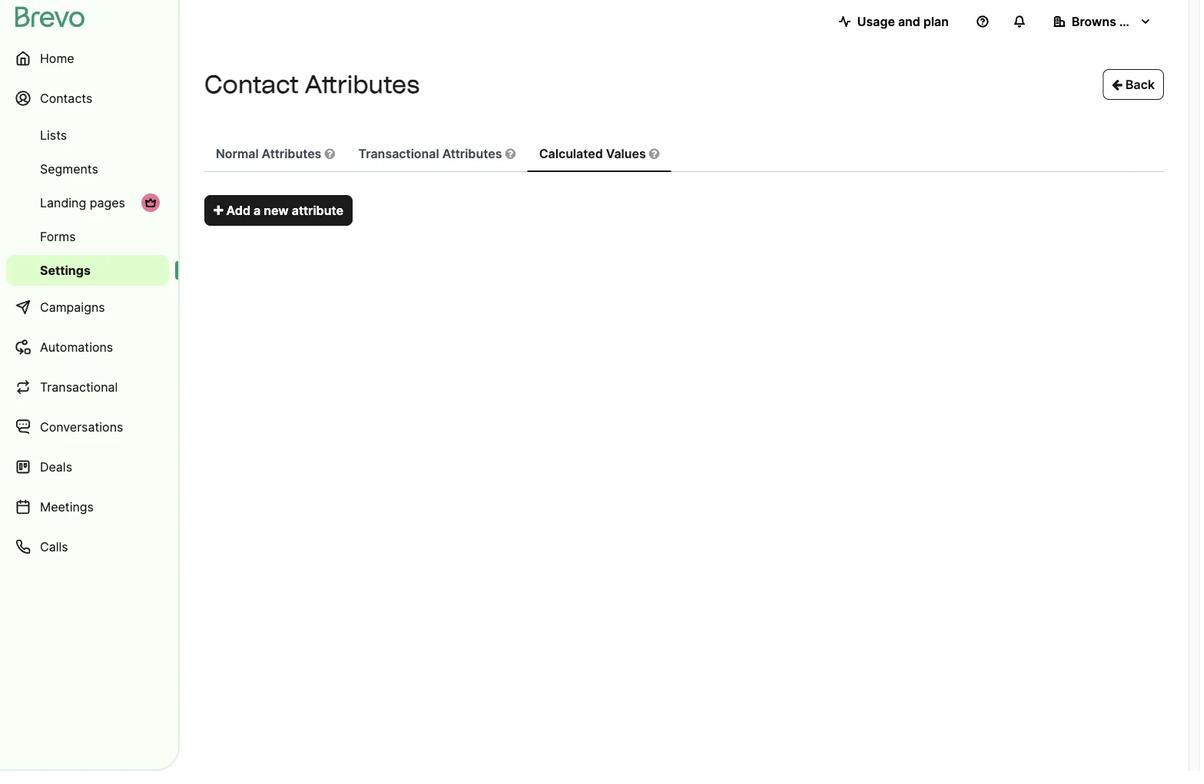 Task type: describe. For each thing, give the bounding box(es) containing it.
back
[[1122, 77, 1155, 92]]

contact attributes
[[204, 70, 420, 99]]

transactional for transactional
[[40, 380, 118, 395]]

forms
[[40, 229, 76, 244]]

transactional attributes
[[358, 146, 505, 161]]

back link
[[1103, 69, 1164, 100]]

forms link
[[6, 221, 169, 252]]

campaigns
[[40, 300, 105, 315]]

automations
[[40, 340, 113, 355]]

lists link
[[6, 120, 169, 151]]

contacts
[[40, 91, 92, 106]]

conversations link
[[6, 409, 169, 446]]

question circle image for normal attributes
[[325, 148, 335, 160]]

browns
[[1072, 14, 1116, 29]]

deals link
[[6, 449, 169, 486]]

lists
[[40, 128, 67, 143]]

conversations
[[40, 419, 123, 434]]

campaigns link
[[6, 289, 169, 326]]

meetings link
[[6, 489, 169, 526]]

attributes for normal attributes
[[262, 146, 321, 161]]

attributes for contact attributes
[[304, 70, 420, 99]]

calls
[[40, 539, 68, 554]]

arrow left image
[[1112, 78, 1122, 91]]

landing
[[40, 195, 86, 210]]

home
[[40, 51, 74, 66]]

pages
[[90, 195, 125, 210]]

normal attributes
[[216, 146, 325, 161]]

calculated values
[[539, 146, 649, 161]]

transactional for transactional attributes
[[358, 146, 439, 161]]

settings link
[[6, 255, 169, 286]]

usage and plan button
[[826, 6, 961, 37]]

contact
[[204, 70, 299, 99]]



Task type: locate. For each thing, give the bounding box(es) containing it.
and
[[898, 14, 920, 29]]

a
[[254, 203, 261, 218]]

automations link
[[6, 329, 169, 366]]

enterprise
[[1119, 14, 1181, 29]]

add a new attribute
[[223, 203, 343, 218]]

2 question circle image from the left
[[505, 148, 516, 160]]

question circle image inside transactional attributes link
[[505, 148, 516, 160]]

contacts link
[[6, 80, 169, 117]]

landing pages
[[40, 195, 125, 210]]

values
[[606, 146, 646, 161]]

browns enterprise
[[1072, 14, 1181, 29]]

0 horizontal spatial question circle image
[[325, 148, 335, 160]]

1 horizontal spatial transactional
[[358, 146, 439, 161]]

normal
[[216, 146, 259, 161]]

usage and plan
[[857, 14, 949, 29]]

add a new attribute link
[[204, 195, 353, 226]]

usage
[[857, 14, 895, 29]]

landing pages link
[[6, 187, 169, 218]]

attributes for transactional attributes
[[442, 146, 502, 161]]

question circle image for transactional attributes
[[505, 148, 516, 160]]

settings
[[40, 263, 91, 278]]

calculated
[[539, 146, 603, 161]]

attribute
[[292, 203, 343, 218]]

0 horizontal spatial transactional
[[40, 380, 118, 395]]

plan
[[923, 14, 949, 29]]

2 horizontal spatial question circle image
[[649, 148, 660, 160]]

normal attributes link
[[204, 137, 347, 172]]

question circle image up 'attribute'
[[325, 148, 335, 160]]

new
[[264, 203, 289, 218]]

3 question circle image from the left
[[649, 148, 660, 160]]

question circle image
[[325, 148, 335, 160], [505, 148, 516, 160], [649, 148, 660, 160]]

browns enterprise button
[[1041, 6, 1181, 37]]

calls link
[[6, 529, 169, 565]]

question circle image for calculated values
[[649, 148, 660, 160]]

question circle image inside normal attributes link
[[325, 148, 335, 160]]

1 horizontal spatial question circle image
[[505, 148, 516, 160]]

question circle image right values on the right of the page
[[649, 148, 660, 160]]

question circle image inside calculated values link
[[649, 148, 660, 160]]

transactional
[[358, 146, 439, 161], [40, 380, 118, 395]]

question circle image left calculated
[[505, 148, 516, 160]]

1 question circle image from the left
[[325, 148, 335, 160]]

add
[[226, 203, 250, 218]]

0 vertical spatial transactional
[[358, 146, 439, 161]]

home link
[[6, 40, 169, 77]]

deals
[[40, 459, 72, 474]]

segments link
[[6, 154, 169, 184]]

plus image
[[214, 204, 223, 217]]

transactional attributes link
[[347, 137, 527, 172]]

calculated values link
[[528, 137, 671, 172]]

meetings
[[40, 499, 94, 514]]

1 vertical spatial transactional
[[40, 380, 118, 395]]

segments
[[40, 161, 98, 176]]

attributes
[[304, 70, 420, 99], [262, 146, 321, 161], [442, 146, 502, 161]]

transactional link
[[6, 369, 169, 406]]

left___rvooi image
[[144, 197, 157, 209]]



Task type: vqa. For each thing, say whether or not it's contained in the screenshot.
Segments
yes



